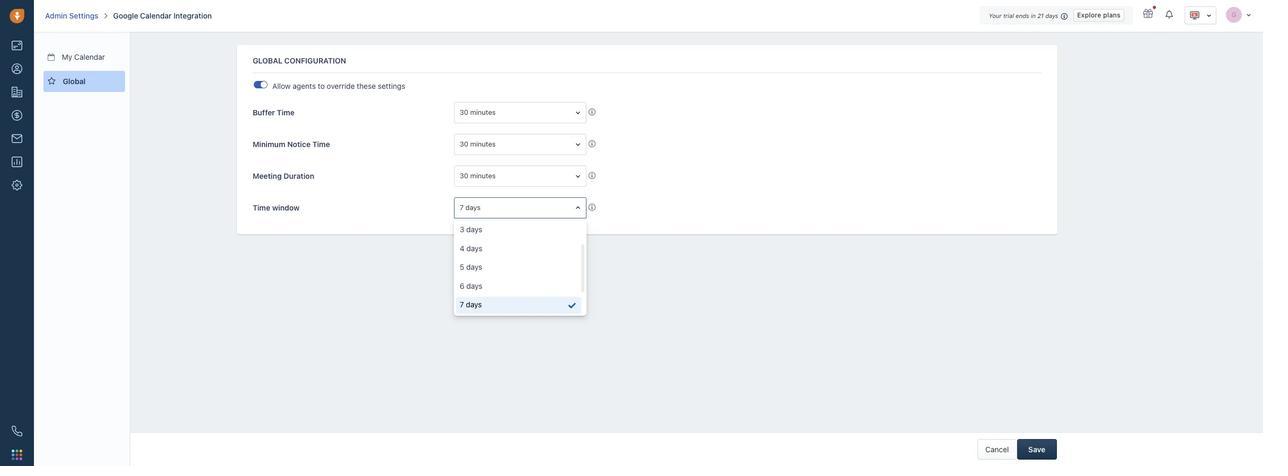 Task type: locate. For each thing, give the bounding box(es) containing it.
30 minutes button for meeting duration
[[454, 166, 586, 187]]

buffer time
[[253, 108, 295, 117]]

0 vertical spatial 30 minutes button
[[454, 102, 586, 123]]

settings right these
[[378, 82, 405, 91]]

3 30 minutes button from the top
[[454, 166, 586, 187]]

1 vertical spatial calendar
[[74, 52, 105, 61]]

2 horizontal spatial time
[[312, 140, 330, 149]]

2 vertical spatial 30 minutes button
[[454, 166, 586, 187]]

days up 3 days
[[466, 203, 481, 212]]

7 days inside 7 days dropdown button
[[460, 203, 481, 212]]

1 30 minutes button from the top
[[454, 102, 586, 123]]

allow agents to override these settings
[[272, 82, 405, 91]]

2 info circle regular image from the top
[[588, 202, 596, 213]]

30 for meeting duration
[[460, 172, 468, 180]]

calendar right my
[[74, 52, 105, 61]]

1 vertical spatial 30 minutes button
[[454, 134, 586, 155]]

4 days
[[460, 244, 482, 253]]

30 minutes button for minimum notice time
[[454, 134, 586, 155]]

2 info circle regular image from the top
[[588, 139, 596, 149]]

0 vertical spatial info circle regular image
[[588, 170, 596, 181]]

30 minutes
[[460, 108, 496, 117], [460, 140, 496, 148], [460, 172, 496, 180]]

time left "window"
[[253, 203, 270, 212]]

6
[[460, 282, 464, 291]]

30
[[460, 108, 468, 117], [460, 140, 468, 148], [460, 172, 468, 180]]

7 up 3
[[460, 203, 464, 212]]

bell regular image
[[1166, 10, 1174, 19]]

1 vertical spatial info circle regular image
[[588, 202, 596, 213]]

1 30 minutes button from the top
[[454, 102, 586, 123]]

minutes
[[470, 108, 496, 117], [470, 140, 496, 148], [470, 172, 496, 180]]

1 horizontal spatial time
[[277, 108, 295, 117]]

3 30 from the top
[[460, 172, 468, 180]]

time right the notice
[[312, 140, 330, 149]]

ends
[[1016, 12, 1029, 19]]

0 horizontal spatial global
[[63, 77, 86, 86]]

minutes for minimum notice time
[[470, 140, 496, 148]]

ic_arrow_down image
[[1207, 12, 1212, 19]]

0 horizontal spatial calendar
[[74, 52, 105, 61]]

0 vertical spatial settings
[[69, 11, 98, 20]]

2 30 minutes button from the top
[[454, 134, 586, 155]]

1 7 days from the top
[[460, 203, 481, 212]]

2 minutes from the top
[[470, 140, 496, 148]]

time
[[277, 108, 295, 117], [312, 140, 330, 149], [253, 203, 270, 212]]

global configuration
[[253, 56, 346, 65]]

1 info circle regular image from the top
[[588, 170, 596, 181]]

admin settings link
[[45, 11, 98, 21]]

explore plans button
[[1074, 9, 1124, 22]]

settings
[[69, 11, 98, 20], [378, 82, 405, 91]]

global right star o image
[[63, 77, 86, 86]]

global
[[253, 56, 282, 65], [63, 77, 86, 86]]

info circle regular image for meeting duration
[[588, 170, 596, 181]]

google
[[113, 11, 138, 20]]

1 vertical spatial 7
[[460, 300, 464, 309]]

save
[[1028, 445, 1046, 454]]

0 horizontal spatial time
[[253, 203, 270, 212]]

star o image
[[48, 77, 56, 85]]

30 for minimum notice time
[[460, 140, 468, 148]]

1 vertical spatial time
[[312, 140, 330, 149]]

1 7 from the top
[[460, 203, 464, 212]]

2 vertical spatial 30 minutes
[[460, 172, 496, 180]]

30 minutes button
[[454, 102, 586, 123], [454, 134, 586, 155], [454, 166, 586, 187]]

days right 6
[[466, 282, 482, 291]]

1 30 from the top
[[460, 108, 468, 117]]

integration
[[174, 11, 212, 20]]

2 30 minutes from the top
[[460, 140, 496, 148]]

info circle regular image for buffer time
[[588, 107, 596, 117]]

2 vertical spatial minutes
[[470, 172, 496, 180]]

ic_arrow_down image
[[1246, 11, 1252, 18]]

allow
[[272, 82, 291, 91]]

7 down 6
[[460, 300, 464, 309]]

in
[[1031, 12, 1036, 19]]

info circle regular image
[[588, 107, 596, 117], [588, 139, 596, 149]]

info circle regular image
[[588, 170, 596, 181], [588, 202, 596, 213]]

2 vertical spatial 30
[[460, 172, 468, 180]]

explore
[[1077, 11, 1101, 19]]

7 days up 3 days
[[460, 203, 481, 212]]

1 vertical spatial 30
[[460, 140, 468, 148]]

1 vertical spatial 30 minutes button
[[454, 134, 586, 155]]

0 vertical spatial global
[[253, 56, 282, 65]]

30 minutes button
[[454, 102, 586, 123], [454, 134, 586, 155], [454, 166, 586, 187]]

phone image
[[12, 427, 22, 437]]

calendar right google
[[140, 11, 172, 20]]

0 horizontal spatial settings
[[69, 11, 98, 20]]

7 days down 6 days
[[460, 300, 482, 309]]

1 horizontal spatial global
[[253, 56, 282, 65]]

2 30 from the top
[[460, 140, 468, 148]]

2 30 minutes button from the top
[[454, 134, 586, 155]]

1 vertical spatial settings
[[378, 82, 405, 91]]

1 vertical spatial global
[[63, 77, 86, 86]]

global up allow
[[253, 56, 282, 65]]

days
[[1046, 12, 1058, 19], [466, 203, 481, 212], [466, 225, 482, 234], [466, 244, 482, 253], [466, 263, 482, 272], [466, 282, 482, 291], [466, 300, 482, 309]]

trial
[[1003, 12, 1014, 19]]

0 vertical spatial 30 minutes button
[[454, 102, 586, 123]]

0 vertical spatial 30
[[460, 108, 468, 117]]

7
[[460, 203, 464, 212], [460, 300, 464, 309]]

1 vertical spatial 7 days
[[460, 300, 482, 309]]

1 30 minutes from the top
[[460, 108, 496, 117]]

list box
[[454, 222, 584, 314]]

0 vertical spatial 7 days
[[460, 203, 481, 212]]

calendar o image
[[48, 54, 55, 61]]

days inside dropdown button
[[466, 203, 481, 212]]

1 info circle regular image from the top
[[588, 107, 596, 117]]

1 vertical spatial minutes
[[470, 140, 496, 148]]

3 minutes from the top
[[470, 172, 496, 180]]

1 horizontal spatial calendar
[[140, 11, 172, 20]]

3
[[460, 225, 464, 234]]

3 30 minutes button from the top
[[454, 166, 586, 187]]

settings right admin
[[69, 11, 98, 20]]

days right 4
[[466, 244, 482, 253]]

0 vertical spatial minutes
[[470, 108, 496, 117]]

2 7 days from the top
[[460, 300, 482, 309]]

3 30 minutes from the top
[[460, 172, 496, 180]]

duration
[[284, 172, 314, 181]]

0 vertical spatial info circle regular image
[[588, 107, 596, 117]]

cancel button
[[977, 440, 1017, 460]]

meeting duration
[[253, 172, 314, 181]]

time right the buffer on the top of page
[[277, 108, 295, 117]]

None checkbox
[[254, 81, 268, 88]]

0 vertical spatial 7
[[460, 203, 464, 212]]

calendar
[[140, 11, 172, 20], [74, 52, 105, 61]]

0 vertical spatial calendar
[[140, 11, 172, 20]]

1 vertical spatial info circle regular image
[[588, 139, 596, 149]]

phone element
[[6, 421, 28, 442]]

1 vertical spatial 30 minutes
[[460, 140, 496, 148]]

2 vertical spatial 30 minutes button
[[454, 166, 586, 187]]

7 days
[[460, 203, 481, 212], [460, 300, 482, 309]]

1 minutes from the top
[[470, 108, 496, 117]]

window
[[272, 203, 300, 212]]

0 vertical spatial 30 minutes
[[460, 108, 496, 117]]



Task type: vqa. For each thing, say whether or not it's contained in the screenshot.
Your trial ends in 21 days
yes



Task type: describe. For each thing, give the bounding box(es) containing it.
minutes for buffer time
[[470, 108, 496, 117]]

days right 5
[[466, 263, 482, 272]]

days right 21
[[1046, 12, 1058, 19]]

your
[[989, 12, 1002, 19]]

21
[[1038, 12, 1044, 19]]

cancel
[[986, 445, 1009, 454]]

freshworks switcher image
[[12, 450, 22, 461]]

1 horizontal spatial settings
[[378, 82, 405, 91]]

7 inside 7 days dropdown button
[[460, 203, 464, 212]]

2 7 from the top
[[460, 300, 464, 309]]

override
[[327, 82, 355, 91]]

meeting
[[253, 172, 282, 181]]

plans
[[1103, 11, 1121, 19]]

30 for buffer time
[[460, 108, 468, 117]]

minutes for meeting duration
[[470, 172, 496, 180]]

google calendar integration
[[113, 11, 212, 20]]

configuration
[[284, 56, 346, 65]]

30 minutes for meeting duration
[[460, 172, 496, 180]]

ic_info_icon image
[[1061, 12, 1068, 21]]

buffer
[[253, 108, 275, 117]]

admin settings
[[45, 11, 98, 20]]

calendar for google
[[140, 11, 172, 20]]

0 vertical spatial time
[[277, 108, 295, 117]]

these
[[357, 82, 376, 91]]

3 days
[[460, 225, 482, 234]]

my calendar
[[62, 52, 105, 61]]

my
[[62, 52, 72, 61]]

explore plans
[[1077, 11, 1121, 19]]

6 days
[[460, 282, 482, 291]]

5 days
[[460, 263, 482, 272]]

agents
[[293, 82, 316, 91]]

time window
[[253, 203, 300, 212]]

minimum notice time
[[253, 140, 330, 149]]

notice
[[287, 140, 311, 149]]

2 vertical spatial time
[[253, 203, 270, 212]]

info circle regular image for minimum notice time
[[588, 139, 596, 149]]

30 minutes button for minimum notice time
[[454, 134, 586, 155]]

30 minutes for minimum notice time
[[460, 140, 496, 148]]

list box containing 3 days
[[454, 222, 584, 314]]

4
[[460, 244, 464, 253]]

30 minutes button for buffer time
[[454, 102, 586, 123]]

to
[[318, 82, 325, 91]]

calendar for my
[[74, 52, 105, 61]]

5
[[460, 263, 464, 272]]

missing translation "unavailable" for locale "en-us" image
[[1190, 10, 1200, 21]]

save button
[[1017, 440, 1057, 460]]

7 days button
[[454, 198, 586, 219]]

info circle regular image for time window
[[588, 202, 596, 213]]

settings inside admin settings link
[[69, 11, 98, 20]]

days down 6 days
[[466, 300, 482, 309]]

minimum
[[253, 140, 285, 149]]

30 minutes for buffer time
[[460, 108, 496, 117]]

your trial ends in 21 days
[[989, 12, 1058, 19]]

global for global
[[63, 77, 86, 86]]

admin
[[45, 11, 67, 20]]

7 days button
[[454, 198, 586, 219]]

30 minutes button for meeting duration
[[454, 166, 586, 187]]

30 minutes button for buffer time
[[454, 102, 586, 123]]

global for global configuration
[[253, 56, 282, 65]]

days right 3
[[466, 225, 482, 234]]



